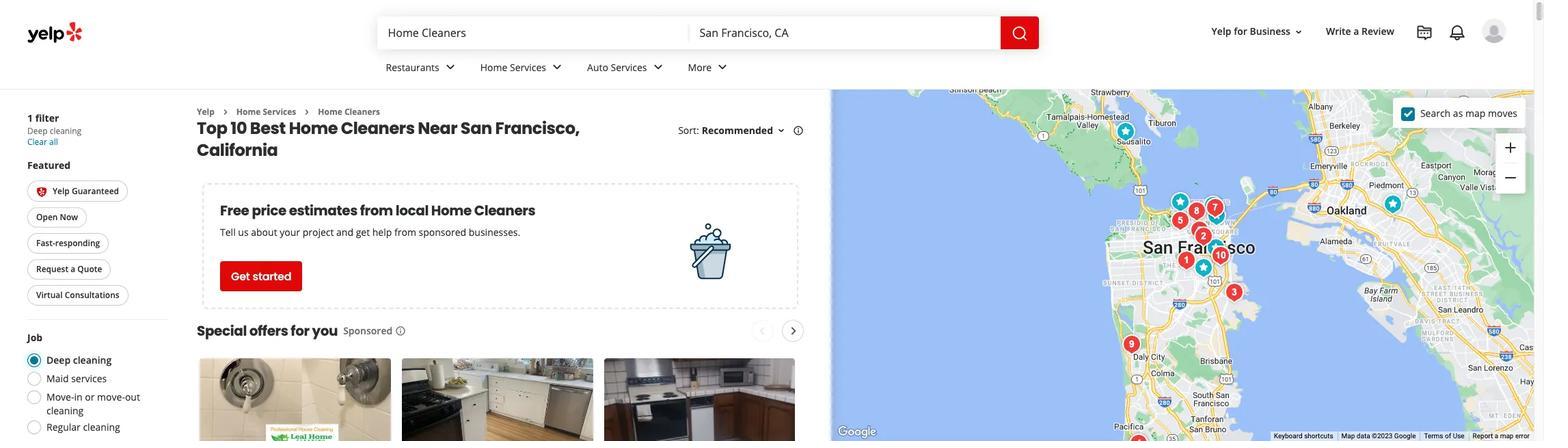 Task type: describe. For each thing, give the bounding box(es) containing it.
sponsored
[[419, 226, 466, 239]]

virtual consultations button
[[27, 285, 128, 306]]

best
[[250, 117, 286, 140]]

featured group
[[25, 159, 170, 309]]

cleaning inside 1 filter deep cleaning clear all
[[50, 125, 82, 137]]

keyboard
[[1275, 432, 1303, 440]]

fast-responding button
[[27, 233, 109, 254]]

error
[[1516, 432, 1530, 440]]

yelp guaranteed button
[[27, 181, 128, 202]]

top 10 best home cleaners near san francisco, california
[[197, 117, 580, 162]]

ag pro cleaning image
[[1204, 202, 1231, 230]]

review
[[1362, 25, 1395, 38]]

business
[[1250, 25, 1291, 38]]

consultations
[[65, 290, 119, 301]]

terms of use
[[1425, 432, 1465, 440]]

terms
[[1425, 432, 1444, 440]]

eliane's home cleaning image
[[1167, 189, 1195, 216]]

yelp for business button
[[1207, 19, 1310, 44]]

16 info v2 image
[[395, 326, 406, 337]]

clear all link
[[27, 136, 58, 148]]

24 chevron down v2 image for more
[[715, 59, 731, 76]]

0 horizontal spatial services
[[263, 106, 296, 118]]

get started button
[[220, 262, 302, 292]]

regular
[[47, 420, 81, 433]]

now
[[60, 212, 78, 223]]

more
[[688, 61, 712, 74]]

write a review link
[[1321, 19, 1401, 44]]

offers
[[249, 322, 288, 341]]

zoom out image
[[1503, 170, 1520, 186]]

0 horizontal spatial home services link
[[237, 106, 296, 118]]

none field near
[[700, 25, 990, 40]]

1 horizontal spatial from
[[395, 226, 416, 239]]

next image
[[786, 323, 802, 339]]

francisco,
[[495, 117, 580, 140]]

write a review
[[1327, 25, 1395, 38]]

or
[[85, 390, 95, 403]]

request a quote
[[36, 264, 102, 275]]

cleaning down move-in or move-out cleaning
[[83, 420, 120, 433]]

©2023
[[1373, 432, 1393, 440]]

businesses.
[[469, 226, 521, 239]]

home cleaners
[[318, 106, 380, 118]]

lotus cleaning services image
[[1380, 191, 1407, 218]]

yelp for yelp for business
[[1212, 25, 1232, 38]]

google
[[1395, 432, 1417, 440]]

data
[[1357, 432, 1371, 440]]

home right 16 chevron right v2 image
[[237, 106, 261, 118]]

your
[[280, 226, 300, 239]]

open now button
[[27, 207, 87, 228]]

report a map error
[[1473, 432, 1530, 440]]

deep inside 'option group'
[[47, 353, 71, 366]]

home cleaners link
[[318, 106, 380, 118]]

terms of use link
[[1425, 432, 1465, 440]]

map
[[1342, 432, 1356, 440]]

zoom in image
[[1503, 139, 1520, 156]]

16 info v2 image
[[793, 125, 804, 136]]

all
[[49, 136, 58, 148]]

shortcuts
[[1305, 432, 1334, 440]]

map data ©2023 google
[[1342, 432, 1417, 440]]

24 chevron down v2 image for restaurants
[[442, 59, 459, 76]]

cleaning inside move-in or move-out cleaning
[[47, 404, 84, 417]]

0 horizontal spatial for
[[291, 322, 310, 341]]

1
[[27, 111, 33, 124]]

out
[[125, 390, 140, 403]]

auto services
[[587, 61, 647, 74]]

price
[[252, 201, 286, 220]]

move-
[[97, 390, 125, 403]]

moves
[[1489, 106, 1518, 119]]

yelp for business
[[1212, 25, 1291, 38]]

auto
[[587, 61, 609, 74]]

more link
[[677, 49, 742, 89]]

deep inside 1 filter deep cleaning clear all
[[27, 125, 48, 137]]

job
[[27, 331, 43, 344]]

open now
[[36, 212, 78, 223]]

free
[[220, 201, 249, 220]]

services for 24 chevron down v2 image in the home services "link"
[[510, 61, 546, 74]]

tell
[[220, 226, 236, 239]]

maid services
[[47, 372, 107, 385]]

virtual consultations
[[36, 290, 119, 301]]

home inside the free price estimates from local home cleaners tell us about your project and get help from sponsored businesses.
[[431, 201, 472, 220]]

get
[[356, 226, 370, 239]]

regular cleaning
[[47, 420, 120, 433]]

search image
[[1012, 25, 1028, 41]]

0 horizontal spatial home services
[[237, 106, 296, 118]]

Find text field
[[388, 25, 678, 40]]

request
[[36, 264, 68, 275]]

sponsored
[[343, 324, 393, 337]]

sparkling clean pro image
[[1191, 223, 1218, 250]]

virtual
[[36, 290, 63, 301]]

business categories element
[[375, 49, 1507, 89]]

quote
[[78, 264, 102, 275]]

california
[[197, 139, 278, 162]]

as
[[1454, 106, 1464, 119]]

services for 24 chevron down v2 icon in 'auto services' "link"
[[611, 61, 647, 74]]

home inside top 10 best home cleaners near san francisco, california
[[289, 117, 338, 140]]

yelp guaranteed
[[53, 185, 119, 197]]

auto services link
[[577, 49, 677, 89]]

0 vertical spatial home services link
[[470, 49, 577, 89]]



Task type: locate. For each thing, give the bounding box(es) containing it.
a inside write a review link
[[1354, 25, 1360, 38]]

house cleaning sf image
[[1221, 279, 1249, 306]]

of
[[1446, 432, 1452, 440]]

san
[[461, 117, 492, 140]]

home up sponsored
[[431, 201, 472, 220]]

deep up maid
[[47, 353, 71, 366]]

24 chevron down v2 image inside home services "link"
[[549, 59, 566, 76]]

1 vertical spatial home services
[[237, 106, 296, 118]]

for inside button
[[1234, 25, 1248, 38]]

responding
[[55, 238, 100, 249]]

services right "auto"
[[611, 61, 647, 74]]

2 none field from the left
[[700, 25, 990, 40]]

help
[[373, 226, 392, 239]]

0 horizontal spatial map
[[1466, 106, 1486, 119]]

0 horizontal spatial 24 chevron down v2 image
[[442, 59, 459, 76]]

2 vertical spatial a
[[1495, 432, 1499, 440]]

from
[[360, 201, 393, 220], [395, 226, 416, 239]]

special offers for you
[[197, 322, 338, 341]]

1 horizontal spatial for
[[1234, 25, 1248, 38]]

map right 'as'
[[1466, 106, 1486, 119]]

2 vertical spatial yelp
[[53, 185, 70, 197]]

estimates
[[289, 201, 358, 220]]

2 horizontal spatial yelp
[[1212, 25, 1232, 38]]

services
[[71, 372, 107, 385]]

24 chevron down v2 image right auto services at the left of page
[[650, 59, 666, 76]]

24 chevron down v2 image for home services
[[549, 59, 566, 76]]

notifications image
[[1450, 25, 1466, 41]]

2 horizontal spatial services
[[611, 61, 647, 74]]

home services link left 16 chevron right v2 icon at the left top of the page
[[237, 106, 296, 118]]

a for request
[[71, 264, 75, 275]]

cleaners left near
[[341, 117, 415, 140]]

16 chevron down v2 image
[[776, 125, 787, 136]]

16 yelp guaranteed v2 image
[[36, 186, 47, 197]]

sunshine house cleaning services image
[[1186, 217, 1214, 244]]

home services
[[481, 61, 546, 74], [237, 106, 296, 118]]

restaurants
[[386, 61, 440, 74]]

get started
[[231, 269, 292, 284]]

1 vertical spatial for
[[291, 322, 310, 341]]

leal home cleaning image
[[1202, 194, 1230, 222], [1202, 194, 1230, 222]]

sort:
[[678, 124, 699, 137]]

1 24 chevron down v2 image from the left
[[549, 59, 566, 76]]

for
[[1234, 25, 1248, 38], [291, 322, 310, 341]]

google image
[[835, 423, 880, 441]]

nolan p. image
[[1483, 18, 1507, 43]]

1 filter deep cleaning clear all
[[27, 111, 82, 148]]

home services inside home services "link"
[[481, 61, 546, 74]]

pronto property services image
[[1200, 192, 1228, 220]]

from up help on the left bottom of the page
[[360, 201, 393, 220]]

recommended button
[[702, 124, 787, 137]]

1 horizontal spatial none field
[[700, 25, 990, 40]]

1 horizontal spatial a
[[1354, 25, 1360, 38]]

get
[[231, 269, 250, 284]]

restaurants link
[[375, 49, 470, 89]]

16 chevron right v2 image
[[220, 107, 231, 117]]

24 chevron down v2 image inside restaurants link
[[442, 59, 459, 76]]

in
[[74, 390, 82, 403]]

request a quote button
[[27, 259, 111, 280]]

0 vertical spatial from
[[360, 201, 393, 220]]

a for report
[[1495, 432, 1499, 440]]

0 horizontal spatial yelp
[[53, 185, 70, 197]]

started
[[253, 269, 292, 284]]

home down find field
[[481, 61, 508, 74]]

24 chevron down v2 image inside more link
[[715, 59, 731, 76]]

home inside "link"
[[481, 61, 508, 74]]

1 horizontal spatial map
[[1501, 432, 1514, 440]]

map region
[[750, 0, 1545, 441]]

cleaners
[[345, 106, 380, 118], [341, 117, 415, 140], [474, 201, 536, 220]]

0 horizontal spatial none field
[[388, 25, 678, 40]]

1 none field from the left
[[388, 25, 678, 40]]

map for moves
[[1466, 106, 1486, 119]]

for left you
[[291, 322, 310, 341]]

option group
[[23, 331, 170, 438]]

fast-responding
[[36, 238, 100, 249]]

open
[[36, 212, 58, 223]]

cleaners inside top 10 best home cleaners near san francisco, california
[[341, 117, 415, 140]]

home services link
[[470, 49, 577, 89], [237, 106, 296, 118]]

1 vertical spatial home services link
[[237, 106, 296, 118]]

project
[[303, 226, 334, 239]]

write
[[1327, 25, 1352, 38]]

green cleaning sf image
[[1126, 430, 1153, 441], [1126, 430, 1153, 441]]

cleaning glow image
[[1203, 235, 1230, 262]]

services inside 'auto services' "link"
[[611, 61, 647, 74]]

1 vertical spatial yelp
[[197, 106, 215, 118]]

0 horizontal spatial 24 chevron down v2 image
[[549, 59, 566, 76]]

local
[[396, 201, 429, 220]]

2 24 chevron down v2 image from the left
[[650, 59, 666, 76]]

16 chevron right v2 image
[[302, 107, 313, 117]]

angel's cleaning services image
[[1191, 254, 1218, 282]]

24 chevron down v2 image
[[549, 59, 566, 76], [715, 59, 731, 76]]

1 horizontal spatial home services link
[[470, 49, 577, 89]]

yelp for yelp guaranteed
[[53, 185, 70, 197]]

a right write on the top right
[[1354, 25, 1360, 38]]

deep cleaning
[[47, 353, 112, 366]]

home
[[481, 61, 508, 74], [237, 106, 261, 118], [318, 106, 342, 118], [289, 117, 338, 140], [431, 201, 472, 220]]

Near text field
[[700, 25, 990, 40]]

and
[[336, 226, 354, 239]]

24 chevron down v2 image right more
[[715, 59, 731, 76]]

services inside home services "link"
[[510, 61, 546, 74]]

1 horizontal spatial services
[[510, 61, 546, 74]]

yelp left 16 chevron right v2 image
[[197, 106, 215, 118]]

cleaning down 'move-'
[[47, 404, 84, 417]]

a for write
[[1354, 25, 1360, 38]]

0 vertical spatial home services
[[481, 61, 546, 74]]

free price estimates from local home cleaners tell us about your project and get help from sponsored businesses.
[[220, 201, 536, 239]]

0 vertical spatial deep
[[27, 125, 48, 137]]

a left quote
[[71, 264, 75, 275]]

move-
[[47, 390, 74, 403]]

yelp
[[1212, 25, 1232, 38], [197, 106, 215, 118], [53, 185, 70, 197]]

home right 16 chevron right v2 icon at the left top of the page
[[318, 106, 342, 118]]

from down the local
[[395, 226, 416, 239]]

None search field
[[377, 16, 1042, 49]]

a inside request a quote button
[[71, 264, 75, 275]]

richyelle's cleaning image
[[1119, 331, 1146, 358]]

report a map error link
[[1473, 432, 1530, 440]]

1 24 chevron down v2 image from the left
[[442, 59, 459, 76]]

option group containing job
[[23, 331, 170, 438]]

home services left 16 chevron right v2 icon at the left top of the page
[[237, 106, 296, 118]]

None field
[[388, 25, 678, 40], [700, 25, 990, 40]]

keyboard shortcuts button
[[1275, 432, 1334, 441]]

yelp for yelp link on the top left of the page
[[197, 106, 215, 118]]

16 chevron down v2 image
[[1294, 26, 1305, 37]]

10
[[231, 117, 247, 140]]

recommended
[[702, 124, 773, 137]]

for left business
[[1234, 25, 1248, 38]]

24 chevron down v2 image right restaurants
[[442, 59, 459, 76]]

group
[[1496, 133, 1526, 194]]

1 vertical spatial a
[[71, 264, 75, 275]]

a
[[1354, 25, 1360, 38], [71, 264, 75, 275], [1495, 432, 1499, 440]]

home right "best"
[[289, 117, 338, 140]]

yelp right 16 yelp guaranteed v2 icon on the left
[[53, 185, 70, 197]]

home services down find "text field"
[[481, 61, 546, 74]]

yelp link
[[197, 106, 215, 118]]

1 horizontal spatial home services
[[481, 61, 546, 74]]

24 chevron down v2 image left "auto"
[[549, 59, 566, 76]]

1 vertical spatial map
[[1501, 432, 1514, 440]]

services down find "text field"
[[510, 61, 546, 74]]

yelp inside button
[[1212, 25, 1232, 38]]

2 24 chevron down v2 image from the left
[[715, 59, 731, 76]]

map for error
[[1501, 432, 1514, 440]]

yelp inside button
[[53, 185, 70, 197]]

featured
[[27, 159, 71, 172]]

0 horizontal spatial from
[[360, 201, 393, 220]]

24 chevron down v2 image inside 'auto services' "link"
[[650, 59, 666, 76]]

special
[[197, 322, 247, 341]]

1 horizontal spatial yelp
[[197, 106, 215, 118]]

1 horizontal spatial 24 chevron down v2 image
[[715, 59, 731, 76]]

2 horizontal spatial a
[[1495, 432, 1499, 440]]

amazing cleaning team image
[[1184, 198, 1211, 225]]

move-in or move-out cleaning
[[47, 390, 140, 417]]

services left 16 chevron right v2 icon at the left top of the page
[[263, 106, 296, 118]]

yelp left business
[[1212, 25, 1232, 38]]

1 horizontal spatial 24 chevron down v2 image
[[650, 59, 666, 76]]

cleaners inside the free price estimates from local home cleaners tell us about your project and get help from sponsored businesses.
[[474, 201, 536, 220]]

clear
[[27, 136, 47, 148]]

free price estimates from local home cleaners image
[[676, 217, 745, 285]]

services
[[510, 61, 546, 74], [611, 61, 647, 74], [263, 106, 296, 118]]

deep down 1
[[27, 125, 48, 137]]

search
[[1421, 106, 1451, 119]]

berryclean image
[[1208, 242, 1235, 269]]

previous image
[[755, 323, 771, 339]]

map left error
[[1501, 432, 1514, 440]]

0 vertical spatial a
[[1354, 25, 1360, 38]]

about
[[251, 226, 277, 239]]

24 chevron down v2 image for auto services
[[650, 59, 666, 76]]

user actions element
[[1201, 17, 1526, 101]]

none field find
[[388, 25, 678, 40]]

keyboard shortcuts
[[1275, 432, 1334, 440]]

alves cleaning image
[[1173, 247, 1201, 274]]

home services link down find "text field"
[[470, 49, 577, 89]]

0 vertical spatial map
[[1466, 106, 1486, 119]]

0 horizontal spatial a
[[71, 264, 75, 275]]

maid
[[47, 372, 69, 385]]

report
[[1473, 432, 1494, 440]]

1 vertical spatial deep
[[47, 353, 71, 366]]

cleaning down filter
[[50, 125, 82, 137]]

you
[[312, 322, 338, 341]]

1 vertical spatial from
[[395, 226, 416, 239]]

cleaners up businesses.
[[474, 201, 536, 220]]

cleaning up services
[[73, 353, 112, 366]]

0 vertical spatial yelp
[[1212, 25, 1232, 38]]

a right report
[[1495, 432, 1499, 440]]

search as map moves
[[1421, 106, 1518, 119]]

cleaners right 16 chevron right v2 icon at the left top of the page
[[345, 106, 380, 118]]

map
[[1466, 106, 1486, 119], [1501, 432, 1514, 440]]

use
[[1454, 432, 1465, 440]]

jmb cleaning services image
[[1113, 118, 1140, 146]]

projects image
[[1417, 25, 1433, 41]]

guaranteed
[[72, 185, 119, 197]]

berryclean image
[[1208, 242, 1235, 269]]

fast-
[[36, 238, 55, 249]]

0 vertical spatial for
[[1234, 25, 1248, 38]]

near
[[418, 117, 458, 140]]

ana's cleaning services image
[[1167, 207, 1195, 235]]

24 chevron down v2 image
[[442, 59, 459, 76], [650, 59, 666, 76]]



Task type: vqa. For each thing, say whether or not it's contained in the screenshot.
24 chevron down v2 image
yes



